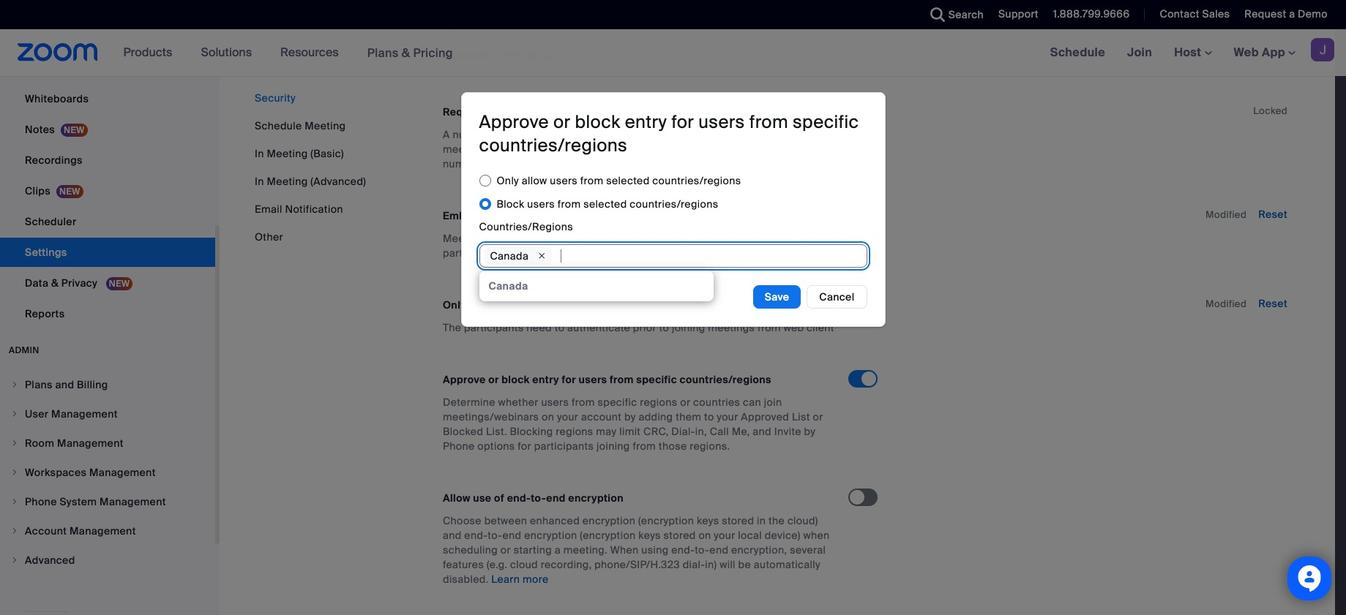 Task type: describe. For each thing, give the bounding box(es) containing it.
learn more link
[[492, 574, 549, 587]]

for inside determine whether users from specific regions or countries can join meetings/webinars on your account by adding them to your approved list or blocked list. blocking regions may limit crc, dial-in, call me, and invite by phone options for participants joining from those regions.
[[518, 440, 532, 453]]

all personal meeting id (pmi) meetings that users can join via client, or room systems will be passcode-protected.
[[443, 4, 823, 32]]

by up an
[[658, 106, 670, 119]]

cloud
[[511, 559, 538, 572]]

& for pricing
[[402, 45, 410, 60]]

support
[[999, 7, 1039, 21]]

recordings link
[[0, 146, 215, 175]]

invite inside meeting passcode will be encrypted and included in the invite link to allow participants to join with just one click without having to enter the passcode.
[[724, 232, 751, 245]]

without
[[630, 247, 667, 260]]

scheduler link
[[0, 207, 215, 237]]

blocking
[[510, 426, 553, 439]]

allow use of end-to-end encryption
[[443, 492, 624, 505]]

allow inside approve or block entry for users from specific countries/regions dialog
[[522, 174, 548, 188]]

1 vertical spatial can
[[575, 299, 594, 312]]

and inside meeting passcode will be encrypted and included in the invite link to allow participants to join with just one click without having to enter the passcode.
[[626, 232, 645, 245]]

in,
[[696, 426, 707, 439]]

systems
[[443, 18, 485, 32]]

schedule for schedule
[[1051, 45, 1106, 60]]

passcode. inside a numeric passcode will be required for participants joining by phone if your meeting has a passcode. for meeting with an alphanumeric passcode, a numeric version will be generated.
[[517, 143, 568, 156]]

enter
[[718, 247, 744, 260]]

join inside "all personal meeting id (pmi) meetings that users can join via client, or room systems will be passcode-protected."
[[714, 4, 732, 17]]

be inside "all personal meeting id (pmi) meetings that users can join via client, or room systems will be passcode-protected."
[[506, 18, 519, 32]]

your inside choose between enhanced encryption (encryption keys stored in the cloud) and end-to-end encryption (encryption keys stored on your local device) when scheduling or starting a meeting. when using end-to-end encryption, several features (e.g. cloud recording, phone/sip/h.323 dial-in) will be automatically disabled.
[[714, 530, 736, 543]]

banner containing schedule
[[0, 29, 1347, 77]]

a left the demo
[[1290, 7, 1296, 21]]

other
[[255, 231, 283, 244]]

meeting inside "all personal meeting id (pmi) meetings that users can join via client, or room systems will be passcode-protected."
[[505, 4, 546, 17]]

can for meetings/webinars
[[743, 396, 762, 410]]

privacy
[[61, 277, 97, 290]]

******
[[498, 49, 521, 62]]

dial-
[[683, 559, 706, 572]]

alphanumeric
[[672, 143, 741, 156]]

1 vertical spatial end
[[503, 530, 522, 543]]

countries/regions down alphanumeric
[[653, 174, 742, 188]]

1.888.799.9666 button up the join
[[1043, 0, 1134, 29]]

or up them
[[681, 396, 691, 410]]

2 vertical spatial end
[[710, 544, 729, 557]]

participants down authenticated
[[464, 322, 524, 335]]

passcode:
[[443, 49, 495, 62]]

in for in meeting (basic)
[[255, 147, 264, 160]]

1 vertical spatial selected
[[584, 198, 627, 211]]

2 vertical spatial meetings
[[708, 322, 755, 335]]

passcode inside a numeric passcode will be required for participants joining by phone if your meeting has a passcode. for meeting with an alphanumeric passcode, a numeric version will be generated.
[[496, 128, 546, 141]]

will right version
[[526, 158, 542, 171]]

to up save button
[[774, 232, 784, 245]]

0 horizontal spatial phone
[[672, 106, 705, 119]]

0 vertical spatial (encryption
[[639, 515, 695, 528]]

with inside a numeric passcode will be required for participants joining by phone if your meeting has a passcode. for meeting with an alphanumeric passcode, a numeric version will be generated.
[[634, 143, 655, 156]]

other link
[[255, 231, 283, 244]]

click inside meeting passcode will be encrypted and included in the invite link to allow participants to join with just one click without having to enter the passcode.
[[605, 247, 628, 260]]

pricing
[[413, 45, 453, 60]]

from inside approve or block entry for users from specific countries/regions
[[750, 111, 789, 133]]

participants inside determine whether users from specific regions or countries can join meetings/webinars on your account by adding them to your approved list or blocked list. blocking regions may limit crc, dial-in, call me, and invite by phone options for participants joining from those regions.
[[534, 440, 594, 453]]

features
[[443, 559, 484, 572]]

list.
[[486, 426, 507, 439]]

approve or block entry for users from specific countries/regions inside dialog
[[479, 111, 859, 157]]

join inside meeting passcode will be encrypted and included in the invite link to allow participants to join with just one click without having to enter the passcode.
[[518, 247, 536, 260]]

(advanced)
[[311, 175, 366, 188]]

on inside determine whether users from specific regions or countries can join meetings/webinars on your account by adding them to your approved list or blocked list. blocking regions may limit crc, dial-in, call me, and invite by phone options for participants joining from those regions.
[[542, 411, 555, 424]]

users up the account
[[579, 374, 607, 387]]

or inside approve or block entry for users from specific countries/regions
[[554, 111, 571, 133]]

only authenticated users can join meetings from web client
[[443, 299, 749, 312]]

0 horizontal spatial stored
[[664, 530, 696, 543]]

countries
[[694, 396, 741, 410]]

in meeting (basic) link
[[255, 147, 344, 160]]

an
[[657, 143, 670, 156]]

reset for the participants need to authenticate prior to joining meetings from web client
[[1259, 297, 1288, 311]]

approved
[[741, 411, 790, 424]]

will down require passcode for participants joining by phone at the top of the page
[[548, 128, 564, 141]]

and inside determine whether users from specific regions or countries can join meetings/webinars on your account by adding them to your approved list or blocked list. blocking regions may limit crc, dial-in, call me, and invite by phone options for participants joining from those regions.
[[753, 426, 772, 439]]

option group inside approve or block entry for users from specific countries/regions dialog
[[479, 169, 868, 216]]

modified for the participants need to authenticate prior to joining meetings from web client
[[1206, 298, 1247, 311]]

save
[[765, 290, 790, 304]]

and inside choose between enhanced encryption (encryption keys stored in the cloud) and end-to-end encryption (encryption keys stored on your local device) when scheduling or starting a meeting. when using end-to-end encryption, several features (e.g. cloud recording, phone/sip/h.323 dial-in) will be automatically disabled.
[[443, 530, 462, 543]]

be inside meeting passcode will be encrypted and included in the invite link to allow participants to join with just one click without having to enter the passcode.
[[557, 232, 570, 245]]

automatically
[[754, 559, 821, 572]]

recordings
[[25, 154, 83, 167]]

notes
[[25, 123, 55, 136]]

specific inside determine whether users from specific regions or countries can join meetings/webinars on your account by adding them to your approved list or blocked list. blocking regions may limit crc, dial-in, call me, and invite by phone options for participants joining from those regions.
[[598, 396, 638, 410]]

0 vertical spatial regions
[[640, 396, 678, 410]]

0 vertical spatial stored
[[722, 515, 755, 528]]

join inside determine whether users from specific regions or countries can join meetings/webinars on your account by adding them to your approved list or blocked list. blocking regions may limit crc, dial-in, call me, and invite by phone options for participants joining from those regions.
[[764, 396, 783, 410]]

contact sales link up meetings navigation
[[1160, 7, 1231, 21]]

cancel
[[820, 290, 855, 304]]

sales
[[1203, 7, 1231, 21]]

contact sales
[[1160, 7, 1231, 21]]

enhanced
[[530, 515, 580, 528]]

countries/regions up included
[[630, 198, 719, 211]]

passcode-
[[521, 18, 575, 32]]

block inside approve or block entry for users from specific countries/regions
[[575, 111, 621, 133]]

version
[[487, 158, 523, 171]]

1 vertical spatial numeric
[[443, 158, 484, 171]]

to right prior
[[660, 322, 670, 335]]

participants up "required"
[[555, 106, 618, 119]]

cloud)
[[788, 515, 819, 528]]

email notification link
[[255, 203, 343, 216]]

allow
[[443, 492, 471, 505]]

show button
[[527, 50, 555, 63]]

in for encryption
[[757, 515, 766, 528]]

0 vertical spatial canada
[[490, 249, 529, 263]]

reports link
[[0, 300, 215, 329]]

for left one-
[[599, 210, 613, 223]]

data
[[25, 277, 48, 290]]

with inside meeting passcode will be encrypted and included in the invite link to allow participants to join with just one click without having to enter the passcode.
[[539, 247, 559, 260]]

0 vertical spatial end
[[547, 492, 566, 505]]

personal devices link
[[0, 53, 215, 83]]

1.888.799.9666 button up schedule link
[[1054, 7, 1130, 21]]

in for in meeting (advanced)
[[255, 175, 264, 188]]

phone
[[443, 440, 475, 453]]

by up limit
[[625, 411, 636, 424]]

approve inside approve or block entry for users from specific countries/regions
[[479, 111, 549, 133]]

clips link
[[0, 177, 215, 206]]

users up countries/regions
[[528, 198, 555, 211]]

be up "for"
[[567, 128, 580, 141]]

0 vertical spatial keys
[[697, 515, 720, 528]]

for down authenticate
[[562, 374, 576, 387]]

in meeting (advanced) link
[[255, 175, 366, 188]]

security link
[[255, 92, 296, 105]]

generated.
[[560, 158, 614, 171]]

countries/regions
[[479, 221, 573, 234]]

0 vertical spatial encryption
[[569, 492, 624, 505]]

will inside meeting passcode will be encrypted and included in the invite link to allow participants to join with just one click without having to enter the passcode.
[[539, 232, 555, 245]]

a right passcode,
[[798, 143, 804, 156]]

on inside choose between enhanced encryption (encryption keys stored in the cloud) and end-to-end encryption (encryption keys stored on your local device) when scheduling or starting a meeting. when using end-to-end encryption, several features (e.g. cloud recording, phone/sip/h.323 dial-in) will be automatically disabled.
[[699, 530, 712, 543]]

personal devices
[[25, 62, 112, 75]]

determine whether users from specific regions or countries can join meetings/webinars on your account by adding them to your approved list or blocked list. blocking regions may limit crc, dial-in, call me, and invite by phone options for participants joining from those regions.
[[443, 396, 824, 453]]

reset for meeting passcode will be encrypted and included in the invite link to allow participants to join with just one click without having to enter the passcode.
[[1259, 208, 1288, 221]]

whiteboards link
[[0, 84, 215, 114]]

allow inside meeting passcode will be encrypted and included in the invite link to allow participants to join with just one click without having to enter the passcode.
[[786, 232, 812, 245]]

2 horizontal spatial to-
[[695, 544, 710, 557]]

reports
[[25, 308, 65, 321]]

1 meeting from the left
[[443, 143, 484, 156]]

can for via
[[692, 4, 711, 17]]

your left the account
[[557, 411, 579, 424]]

when
[[804, 530, 830, 543]]

for down show on the left of the page
[[539, 106, 553, 119]]

passcode: ****** show
[[443, 49, 555, 63]]

users inside determine whether users from specific regions or countries can join meetings/webinars on your account by adding them to your approved list or blocked list. blocking regions may limit crc, dial-in, call me, and invite by phone options for participants joining from those regions.
[[542, 396, 569, 410]]

to right "need"
[[555, 322, 565, 335]]

0 horizontal spatial (encryption
[[580, 530, 636, 543]]

whether
[[498, 396, 539, 410]]

crc,
[[644, 426, 669, 439]]

a inside choose between enhanced encryption (encryption keys stored in the cloud) and end-to-end encryption (encryption keys stored on your local device) when scheduling or starting a meeting. when using end-to-end encryption, several features (e.g. cloud recording, phone/sip/h.323 dial-in) will be automatically disabled.
[[555, 544, 561, 557]]

be left generated.
[[544, 158, 557, 171]]

will inside choose between enhanced encryption (encryption keys stored in the cloud) and end-to-end encryption (encryption keys stored on your local device) when scheduling or starting a meeting. when using end-to-end encryption, several features (e.g. cloud recording, phone/sip/h.323 dial-in) will be automatically disabled.
[[720, 559, 736, 572]]

need
[[527, 322, 552, 335]]

security
[[255, 92, 296, 105]]

schedule meeting link
[[255, 119, 346, 133]]

more
[[523, 574, 549, 587]]

passcode. inside meeting passcode will be encrypted and included in the invite link to allow participants to join with just one click without having to enter the passcode.
[[766, 247, 818, 260]]

if
[[791, 128, 797, 141]]

zoom logo image
[[18, 43, 98, 62]]

your up call
[[717, 411, 739, 424]]

0 horizontal spatial link
[[578, 210, 596, 223]]

1 vertical spatial regions
[[556, 426, 594, 439]]

0 horizontal spatial invite
[[547, 210, 575, 223]]

me,
[[732, 426, 750, 439]]

require passcode for participants joining by phone
[[443, 106, 705, 119]]

the for included
[[705, 232, 721, 245]]

request
[[1245, 7, 1287, 21]]

or up determine
[[489, 374, 499, 387]]

whiteboards
[[25, 92, 89, 105]]

contact sales link up the join
[[1149, 0, 1234, 29]]

countries/regions up countries
[[680, 374, 772, 387]]

passcode for will
[[487, 232, 536, 245]]

2 vertical spatial encryption
[[525, 530, 578, 543]]

cancel button
[[807, 285, 868, 309]]

scheduler
[[25, 215, 76, 229]]

contact
[[1160, 7, 1200, 21]]

by down list
[[805, 426, 816, 439]]

via
[[734, 4, 748, 17]]

joining inside determine whether users from specific regions or countries can join meetings/webinars on your account by adding them to your approved list or blocked list. blocking regions may limit crc, dial-in, call me, and invite by phone options for participants joining from those regions.
[[597, 440, 630, 453]]

joining inside a numeric passcode will be required for participants joining by phone if your meeting has a passcode. for meeting with an alphanumeric passcode, a numeric version will be generated.
[[706, 128, 740, 141]]

participants inside meeting passcode will be encrypted and included in the invite link to allow participants to join with just one click without having to enter the passcode.
[[443, 247, 503, 260]]

notes link
[[0, 115, 215, 144]]

delete canada image
[[533, 249, 551, 263]]

users down generated.
[[550, 174, 578, 188]]

1 vertical spatial approve
[[443, 374, 486, 387]]

room
[[797, 4, 823, 17]]

between
[[485, 515, 528, 528]]

joining down 'web'
[[672, 322, 706, 335]]

blocked
[[443, 426, 484, 439]]

for
[[571, 143, 588, 156]]



Task type: locate. For each thing, give the bounding box(es) containing it.
locked
[[1254, 105, 1288, 117]]

or
[[784, 4, 795, 17], [554, 111, 571, 133], [489, 374, 499, 387], [681, 396, 691, 410], [813, 411, 824, 424], [501, 544, 511, 557]]

1 vertical spatial block
[[502, 374, 530, 387]]

modified for meeting passcode will be encrypted and included in the invite link to allow participants to join with just one click without having to enter the passcode.
[[1206, 209, 1247, 221]]

0 horizontal spatial schedule
[[255, 119, 302, 133]]

end-
[[507, 492, 531, 505], [465, 530, 488, 543], [672, 544, 695, 557]]

authenticated
[[469, 299, 542, 312]]

meetings inside "all personal meeting id (pmi) meetings that users can join via client, or room systems will be passcode-protected."
[[590, 4, 637, 17]]

1 vertical spatial personal
[[25, 62, 69, 75]]

1 horizontal spatial can
[[692, 4, 711, 17]]

meeting up passcode-
[[505, 4, 546, 17]]

2 reset button from the top
[[1259, 297, 1288, 311]]

meeting down the a on the left top
[[443, 143, 484, 156]]

1 vertical spatial with
[[539, 247, 559, 260]]

phone inside a numeric passcode will be required for participants joining by phone if your meeting has a passcode. for meeting with an alphanumeric passcode, a numeric version will be generated.
[[757, 128, 788, 141]]

approve or block entry for users from specific countries/regions heading
[[479, 111, 859, 157]]

menu bar
[[255, 91, 366, 245]]

passcode. left "for"
[[517, 143, 568, 156]]

2 vertical spatial specific
[[598, 396, 638, 410]]

to
[[774, 232, 784, 245], [506, 247, 516, 260], [705, 247, 715, 260], [555, 322, 565, 335], [660, 322, 670, 335], [705, 411, 715, 424]]

only inside approve or block entry for users from specific countries/regions dialog
[[497, 174, 519, 188]]

users right whether
[[542, 396, 569, 410]]

one
[[583, 247, 602, 260]]

use
[[473, 492, 492, 505]]

0 vertical spatial modified
[[1206, 209, 1247, 221]]

meeting down "required"
[[590, 143, 631, 156]]

demo
[[1299, 7, 1329, 21]]

& for privacy
[[51, 277, 59, 290]]

1 vertical spatial approve or block entry for users from specific countries/regions
[[443, 374, 772, 387]]

0 vertical spatial phone
[[672, 106, 705, 119]]

by
[[658, 106, 670, 119], [742, 128, 754, 141], [625, 411, 636, 424], [805, 426, 816, 439]]

and down approved
[[753, 426, 772, 439]]

numeric down the a on the left top
[[443, 158, 484, 171]]

1 horizontal spatial entry
[[625, 111, 667, 133]]

meeting
[[443, 143, 484, 156], [590, 143, 631, 156]]

can inside determine whether users from specific regions or countries can join meetings/webinars on your account by adding them to your approved list or blocked list. blocking regions may limit crc, dial-in, call me, and invite by phone options for participants joining from those regions.
[[743, 396, 762, 410]]

passcode for for
[[486, 106, 536, 119]]

meeting down embed
[[443, 232, 484, 245]]

will right systems
[[487, 18, 503, 32]]

can left via
[[692, 4, 711, 17]]

your right the if
[[800, 128, 821, 141]]

2 vertical spatial in
[[757, 515, 766, 528]]

1 vertical spatial &
[[51, 277, 59, 290]]

stored up local
[[722, 515, 755, 528]]

invite up enter
[[724, 232, 751, 245]]

with left just
[[539, 247, 559, 260]]

only down version
[[497, 174, 519, 188]]

request a demo link
[[1234, 0, 1347, 29], [1245, 7, 1329, 21]]

passcode. up save
[[766, 247, 818, 260]]

side navigation navigation
[[0, 0, 220, 616]]

1 vertical spatial invite
[[724, 232, 751, 245]]

allow
[[522, 174, 548, 188], [786, 232, 812, 245]]

regions up the adding on the left of page
[[640, 396, 678, 410]]

menu bar containing security
[[255, 91, 366, 245]]

clips
[[25, 185, 51, 198]]

meeting for schedule meeting
[[305, 119, 346, 133]]

1 horizontal spatial personal
[[458, 4, 502, 17]]

0 horizontal spatial can
[[575, 299, 594, 312]]

0 vertical spatial client
[[720, 299, 749, 312]]

in inside meeting passcode will be encrypted and included in the invite link to allow participants to join with just one click without having to enter the passcode.
[[694, 232, 702, 245]]

all
[[443, 4, 456, 17]]

choose between enhanced encryption (encryption keys stored in the cloud) and end-to-end encryption (encryption keys stored on your local device) when scheduling or starting a meeting. when using end-to-end encryption, several features (e.g. cloud recording, phone/sip/h.323 dial-in) will be automatically disabled.
[[443, 515, 830, 587]]

1 reset from the top
[[1259, 208, 1288, 221]]

1 horizontal spatial client
[[807, 322, 835, 335]]

0 vertical spatial allow
[[522, 174, 548, 188]]

meeting inside meeting passcode will be encrypted and included in the invite link to allow participants to join with just one click without having to enter the passcode.
[[443, 232, 484, 245]]

& inside personal menu menu
[[51, 277, 59, 290]]

with
[[634, 143, 655, 156], [539, 247, 559, 260]]

in for one-
[[694, 232, 702, 245]]

dial-
[[672, 426, 696, 439]]

can inside "all personal meeting id (pmi) meetings that users can join via client, or room systems will be passcode-protected."
[[692, 4, 711, 17]]

0 vertical spatial schedule
[[1051, 45, 1106, 60]]

1 horizontal spatial &
[[402, 45, 410, 60]]

be up just
[[557, 232, 570, 245]]

or left room
[[784, 4, 795, 17]]

admin menu menu
[[0, 371, 215, 576]]

keys up in)
[[697, 515, 720, 528]]

meeting for in meeting (advanced)
[[267, 175, 308, 188]]

your inside a numeric passcode will be required for participants joining by phone if your meeting has a passcode. for meeting with an alphanumeric passcode, a numeric version will be generated.
[[800, 128, 821, 141]]

1 vertical spatial stored
[[664, 530, 696, 543]]

0 horizontal spatial end-
[[465, 530, 488, 543]]

meetings
[[590, 4, 637, 17], [618, 299, 666, 312], [708, 322, 755, 335]]

canada left delete canada image
[[490, 249, 529, 263]]

to- up dial-
[[695, 544, 710, 557]]

or inside choose between enhanced encryption (encryption keys stored in the cloud) and end-to-end encryption (encryption keys stored on your local device) when scheduling or starting a meeting. when using end-to-end encryption, several features (e.g. cloud recording, phone/sip/h.323 dial-in) will be automatically disabled.
[[501, 544, 511, 557]]

0 horizontal spatial end
[[503, 530, 522, 543]]

only allow users from selected countries/regions
[[497, 174, 742, 188]]

approve or block entry for users from specific countries/regions dialog
[[461, 92, 886, 327]]

2 modified from the top
[[1206, 298, 1247, 311]]

0 vertical spatial approve
[[479, 111, 549, 133]]

only for only allow users from selected countries/regions
[[497, 174, 519, 188]]

determine
[[443, 396, 496, 410]]

option group
[[479, 169, 868, 216]]

1 horizontal spatial passcode.
[[766, 247, 818, 260]]

the inside choose between enhanced encryption (encryption keys stored in the cloud) and end-to-end encryption (encryption keys stored on your local device) when scheduling or starting a meeting. when using end-to-end encryption, several features (e.g. cloud recording, phone/sip/h.323 dial-in) will be automatically disabled.
[[769, 515, 785, 528]]

0 vertical spatial meetings
[[590, 4, 637, 17]]

meeting passcode will be encrypted and included in the invite link to allow participants to join with just one click without having to enter the passcode.
[[443, 232, 818, 260]]

the
[[705, 232, 721, 245], [747, 247, 763, 260], [769, 515, 785, 528]]

users right that
[[662, 4, 690, 17]]

meetings navigation
[[1040, 29, 1347, 77]]

(basic)
[[311, 147, 344, 160]]

and
[[626, 232, 645, 245], [753, 426, 772, 439], [443, 530, 462, 543]]

& right data
[[51, 277, 59, 290]]

can up authenticate
[[575, 299, 594, 312]]

join up included
[[667, 210, 685, 223]]

0 horizontal spatial only
[[443, 299, 467, 312]]

plans & pricing
[[367, 45, 453, 60]]

scheduling
[[443, 544, 498, 557]]

participants up an
[[644, 128, 704, 141]]

required
[[583, 128, 625, 141]]

& inside "product information" navigation
[[402, 45, 410, 60]]

a right has
[[508, 143, 514, 156]]

in up email
[[255, 175, 264, 188]]

1 vertical spatial keys
[[639, 530, 661, 543]]

only up the
[[443, 299, 467, 312]]

in inside choose between enhanced encryption (encryption keys stored in the cloud) and end-to-end encryption (encryption keys stored on your local device) when scheduling or starting a meeting. when using end-to-end encryption, several features (e.g. cloud recording, phone/sip/h.323 dial-in) will be automatically disabled.
[[757, 515, 766, 528]]

to- up enhanced
[[531, 492, 547, 505]]

1 modified from the top
[[1206, 209, 1247, 221]]

1 horizontal spatial keys
[[697, 515, 720, 528]]

meetings down 'web'
[[708, 322, 755, 335]]

0 horizontal spatial entry
[[533, 374, 560, 387]]

2 reset from the top
[[1259, 297, 1288, 311]]

2 vertical spatial end-
[[672, 544, 695, 557]]

1 horizontal spatial click
[[640, 210, 664, 223]]

reset button
[[1259, 208, 1288, 221], [1259, 297, 1288, 311]]

the for stored
[[769, 515, 785, 528]]

may
[[596, 426, 617, 439]]

entry
[[625, 111, 667, 133], [533, 374, 560, 387]]

banner
[[0, 29, 1347, 77]]

product information navigation
[[113, 29, 464, 77]]

(e.g.
[[487, 559, 508, 572]]

to down countries/regions
[[506, 247, 516, 260]]

canada up authenticated
[[489, 279, 528, 293]]

schedule for schedule meeting
[[255, 119, 302, 133]]

for inside approve or block entry for users from specific countries/regions
[[672, 111, 694, 133]]

approve or block entry for users from specific countries/regions
[[479, 111, 859, 157], [443, 374, 772, 387]]

1 horizontal spatial allow
[[786, 232, 812, 245]]

1 vertical spatial canada
[[489, 279, 528, 293]]

in down schedule meeting link
[[255, 147, 264, 160]]

0 horizontal spatial client
[[720, 299, 749, 312]]

participants inside a numeric passcode will be required for participants joining by phone if your meeting has a passcode. for meeting with an alphanumeric passcode, a numeric version will be generated.
[[644, 128, 704, 141]]

join left via
[[714, 4, 732, 17]]

1 horizontal spatial invite
[[724, 232, 751, 245]]

regions
[[640, 396, 678, 410], [556, 426, 594, 439]]

regions.
[[690, 440, 730, 453]]

the right enter
[[747, 247, 763, 260]]

1 horizontal spatial and
[[626, 232, 645, 245]]

reset button for the participants need to authenticate prior to joining meetings from web client
[[1259, 297, 1288, 311]]

schedule inside meetings navigation
[[1051, 45, 1106, 60]]

0 horizontal spatial on
[[542, 411, 555, 424]]

specific up the adding on the left of page
[[637, 374, 678, 387]]

when
[[611, 544, 639, 557]]

2 horizontal spatial and
[[753, 426, 772, 439]]

1 horizontal spatial block
[[575, 111, 621, 133]]

0 vertical spatial &
[[402, 45, 410, 60]]

having
[[670, 247, 703, 260]]

2 vertical spatial can
[[743, 396, 762, 410]]

a
[[1290, 7, 1296, 21], [508, 143, 514, 156], [798, 143, 804, 156], [555, 544, 561, 557]]

by up passcode,
[[742, 128, 754, 141]]

for down blocking
[[518, 440, 532, 453]]

1 vertical spatial in
[[255, 175, 264, 188]]

1 vertical spatial only
[[443, 299, 467, 312]]

to down countries
[[705, 411, 715, 424]]

1 vertical spatial client
[[807, 322, 835, 335]]

personal menu menu
[[0, 0, 215, 330]]

0 vertical spatial and
[[626, 232, 645, 245]]

for inside a numeric passcode will be required for participants joining by phone if your meeting has a passcode. for meeting with an alphanumeric passcode, a numeric version will be generated.
[[627, 128, 641, 141]]

1 vertical spatial phone
[[757, 128, 788, 141]]

0 vertical spatial reset
[[1259, 208, 1288, 221]]

1 vertical spatial schedule
[[255, 119, 302, 133]]

1.888.799.9666
[[1054, 7, 1130, 21]]

personal
[[458, 4, 502, 17], [25, 62, 69, 75]]

join up approved
[[764, 396, 783, 410]]

0 vertical spatial invite
[[547, 210, 575, 223]]

users up alphanumeric
[[699, 111, 745, 133]]

on
[[542, 411, 555, 424], [699, 530, 712, 543]]

join up authenticate
[[597, 299, 615, 312]]

in
[[534, 210, 544, 223], [694, 232, 702, 245], [757, 515, 766, 528]]

1 horizontal spatial stored
[[722, 515, 755, 528]]

meetings for that
[[590, 4, 637, 17]]

join
[[1128, 45, 1153, 60]]

click
[[640, 210, 664, 223], [605, 247, 628, 260]]

them
[[676, 411, 702, 424]]

the
[[443, 322, 462, 335]]

click up included
[[640, 210, 664, 223]]

client,
[[751, 4, 781, 17]]

end- up dial-
[[672, 544, 695, 557]]

click down encrypted
[[605, 247, 628, 260]]

meeting.
[[564, 544, 608, 557]]

0 vertical spatial numeric
[[453, 128, 494, 141]]

numeric down the require
[[453, 128, 494, 141]]

client right web
[[807, 322, 835, 335]]

meeting down schedule meeting on the top left of the page
[[267, 147, 308, 160]]

entry inside approve or block entry for users from specific countries/regions
[[625, 111, 667, 133]]

1 horizontal spatial end-
[[507, 492, 531, 505]]

1 vertical spatial end-
[[465, 530, 488, 543]]

0 vertical spatial on
[[542, 411, 555, 424]]

1 vertical spatial entry
[[533, 374, 560, 387]]

specific up passcode,
[[793, 111, 859, 133]]

can up approved
[[743, 396, 762, 410]]

schedule meeting
[[255, 119, 346, 133]]

0 horizontal spatial personal
[[25, 62, 69, 75]]

specific inside approve or block entry for users from specific countries/regions
[[793, 111, 859, 133]]

0 horizontal spatial and
[[443, 530, 462, 543]]

meetings up protected.
[[590, 4, 637, 17]]

0 horizontal spatial keys
[[639, 530, 661, 543]]

to left enter
[[705, 247, 715, 260]]

personal up systems
[[458, 4, 502, 17]]

1 horizontal spatial schedule
[[1051, 45, 1106, 60]]

0 horizontal spatial the
[[705, 232, 721, 245]]

will right in)
[[720, 559, 736, 572]]

1 vertical spatial specific
[[637, 374, 678, 387]]

2 horizontal spatial end-
[[672, 544, 695, 557]]

link inside meeting passcode will be encrypted and included in the invite link to allow participants to join with just one click without having to enter the passcode.
[[754, 232, 771, 245]]

2 vertical spatial and
[[443, 530, 462, 543]]

encryption down enhanced
[[525, 530, 578, 543]]

passcode for in
[[482, 210, 532, 223]]

several
[[790, 544, 826, 557]]

1 horizontal spatial link
[[754, 232, 771, 245]]

1 horizontal spatial meeting
[[590, 143, 631, 156]]

or inside "all personal meeting id (pmi) meetings that users can join via client, or room systems will be passcode-protected."
[[784, 4, 795, 17]]

2 horizontal spatial in
[[757, 515, 766, 528]]

2 in from the top
[[255, 175, 264, 188]]

0 vertical spatial the
[[705, 232, 721, 245]]

1 vertical spatial (encryption
[[580, 530, 636, 543]]

or right list
[[813, 411, 824, 424]]

0 vertical spatial approve or block entry for users from specific countries/regions
[[479, 111, 859, 157]]

2 meeting from the left
[[590, 143, 631, 156]]

adding
[[639, 411, 673, 424]]

0 horizontal spatial &
[[51, 277, 59, 290]]

1 vertical spatial the
[[747, 247, 763, 260]]

the up 'device)'
[[769, 515, 785, 528]]

0 horizontal spatial to-
[[488, 530, 503, 543]]

0 horizontal spatial meeting
[[443, 143, 484, 156]]

or left "required"
[[554, 111, 571, 133]]

passcode.
[[517, 143, 568, 156], [766, 247, 818, 260]]

1 in from the top
[[255, 147, 264, 160]]

Select regions or countries,Canada text field
[[561, 245, 848, 267]]

be down encryption,
[[739, 559, 751, 572]]

recording,
[[541, 559, 592, 572]]

that
[[640, 4, 659, 17]]

joining down may
[[597, 440, 630, 453]]

selected down only allow users from selected countries/regions
[[584, 198, 627, 211]]

invite
[[775, 426, 802, 439]]

just
[[562, 247, 580, 260]]

users inside "all personal meeting id (pmi) meetings that users can join via client, or room systems will be passcode-protected."
[[662, 4, 690, 17]]

block
[[497, 198, 525, 211]]

1 horizontal spatial phone
[[757, 128, 788, 141]]

personal inside "all personal meeting id (pmi) meetings that users can join via client, or room systems will be passcode-protected."
[[458, 4, 502, 17]]

0 horizontal spatial block
[[502, 374, 530, 387]]

only for only authenticated users can join meetings from web client
[[443, 299, 467, 312]]

1 vertical spatial and
[[753, 426, 772, 439]]

in up having
[[694, 232, 702, 245]]

meeting for in meeting (basic)
[[267, 147, 308, 160]]

invite up just
[[547, 210, 575, 223]]

(encryption
[[639, 515, 695, 528], [580, 530, 636, 543]]

joining
[[620, 106, 655, 119], [706, 128, 740, 141], [672, 322, 706, 335], [597, 440, 630, 453]]

specific
[[793, 111, 859, 133], [637, 374, 678, 387], [598, 396, 638, 410]]

approve up determine
[[443, 374, 486, 387]]

joining up a numeric passcode will be required for participants joining by phone if your meeting has a passcode. for meeting with an alphanumeric passcode, a numeric version will be generated. on the top of the page
[[620, 106, 655, 119]]

selected up the block users from selected countries/regions
[[607, 174, 650, 188]]

data & privacy
[[25, 277, 100, 290]]

schedule down the security link
[[255, 119, 302, 133]]

participants down embed
[[443, 247, 503, 260]]

meeting up 'email notification' link
[[267, 175, 308, 188]]

users inside approve or block entry for users from specific countries/regions
[[699, 111, 745, 133]]

reset button for meeting passcode will be encrypted and included in the invite link to allow participants to join with just one click without having to enter the passcode.
[[1259, 208, 1288, 221]]

block up whether
[[502, 374, 530, 387]]

option group containing only allow users from selected countries/regions
[[479, 169, 868, 216]]

joining up alphanumeric
[[706, 128, 740, 141]]

1 vertical spatial reset button
[[1259, 297, 1288, 311]]

0 vertical spatial selected
[[607, 174, 650, 188]]

users up "need"
[[544, 299, 573, 312]]

choose
[[443, 515, 482, 528]]

will inside "all personal meeting id (pmi) meetings that users can join via client, or room systems will be passcode-protected."
[[487, 18, 503, 32]]

1 reset button from the top
[[1259, 208, 1288, 221]]

regions down the account
[[556, 426, 594, 439]]

on up in)
[[699, 530, 712, 543]]

data & privacy link
[[0, 269, 215, 298]]

1 vertical spatial click
[[605, 247, 628, 260]]

phone up passcode,
[[757, 128, 788, 141]]

with left an
[[634, 143, 655, 156]]

end- right of
[[507, 492, 531, 505]]

0 vertical spatial specific
[[793, 111, 859, 133]]

be inside choose between enhanced encryption (encryption keys stored in the cloud) and end-to-end encryption (encryption keys stored on your local device) when scheduling or starting a meeting. when using end-to-end encryption, several features (e.g. cloud recording, phone/sip/h.323 dial-in) will be automatically disabled.
[[739, 559, 751, 572]]

countries/regions inside approve or block entry for users from specific countries/regions
[[479, 134, 628, 157]]

2 vertical spatial the
[[769, 515, 785, 528]]

1 horizontal spatial to-
[[531, 492, 547, 505]]

will
[[487, 18, 503, 32], [548, 128, 564, 141], [526, 158, 542, 171], [539, 232, 555, 245], [720, 559, 736, 572]]

countries/regions up generated.
[[479, 134, 628, 157]]

personal up whiteboards
[[25, 62, 69, 75]]

0 vertical spatial passcode.
[[517, 143, 568, 156]]

id
[[549, 4, 560, 17]]

personal inside menu
[[25, 62, 69, 75]]

join
[[714, 4, 732, 17], [667, 210, 685, 223], [518, 247, 536, 260], [597, 299, 615, 312], [764, 396, 783, 410]]

1 horizontal spatial in
[[694, 232, 702, 245]]

passcode inside meeting passcode will be encrypted and included in the invite link to allow participants to join with just one click without having to enter the passcode.
[[487, 232, 536, 245]]

entry up an
[[625, 111, 667, 133]]

using
[[642, 544, 669, 557]]

phone/sip/h.323
[[595, 559, 680, 572]]

prior
[[633, 322, 657, 335]]

protected.
[[575, 18, 627, 32]]

block up "for"
[[575, 111, 621, 133]]

1 vertical spatial allow
[[786, 232, 812, 245]]

approve
[[479, 111, 549, 133], [443, 374, 486, 387]]

by inside a numeric passcode will be required for participants joining by phone if your meeting has a passcode. for meeting with an alphanumeric passcode, a numeric version will be generated.
[[742, 128, 754, 141]]

block users from selected countries/regions
[[497, 198, 719, 211]]

on up blocking
[[542, 411, 555, 424]]

0 vertical spatial to-
[[531, 492, 547, 505]]

participants down blocking
[[534, 440, 594, 453]]

to- down between
[[488, 530, 503, 543]]

to inside determine whether users from specific regions or countries can join meetings/webinars on your account by adding them to your approved list or blocked list. blocking regions may limit crc, dial-in, call me, and invite by phone options for participants joining from those regions.
[[705, 411, 715, 424]]

meetings for from
[[618, 299, 666, 312]]

meeting up (basic)
[[305, 119, 346, 133]]

0 horizontal spatial in
[[534, 210, 544, 223]]

1 vertical spatial in
[[694, 232, 702, 245]]

learn more
[[492, 574, 549, 587]]

1 vertical spatial encryption
[[583, 515, 636, 528]]

authenticate
[[568, 322, 631, 335]]



Task type: vqa. For each thing, say whether or not it's contained in the screenshot.
Me
no



